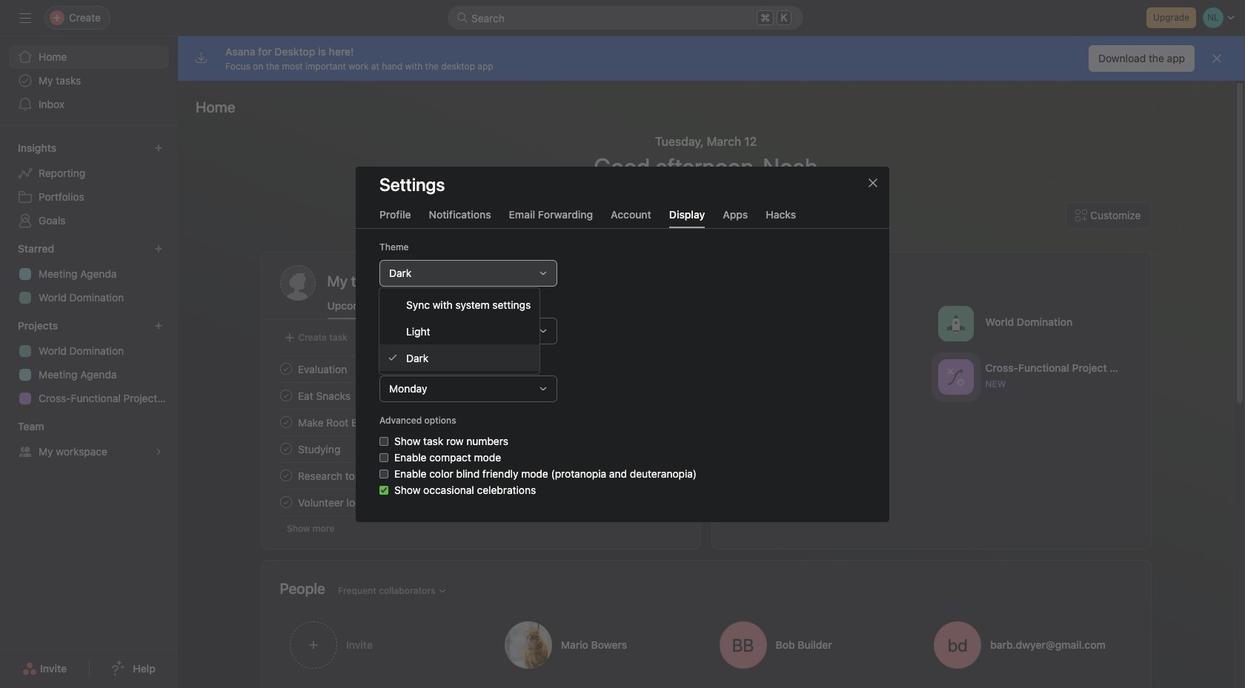 Task type: describe. For each thing, give the bounding box(es) containing it.
prominent image
[[457, 12, 468, 24]]

global element
[[0, 36, 178, 125]]

projects element
[[0, 313, 178, 414]]

rocket image
[[946, 315, 964, 332]]

2 mark complete image from the top
[[277, 387, 295, 405]]

mark complete image for 4th mark complete checkbox from the top of the page
[[277, 467, 295, 485]]

mark complete image for 2nd mark complete checkbox from the bottom of the page
[[277, 440, 295, 458]]

insights element
[[0, 135, 178, 236]]

add profile photo image
[[280, 265, 315, 301]]

mark complete image for first mark complete option from the bottom of the page
[[277, 494, 295, 511]]

3 mark complete checkbox from the top
[[277, 440, 295, 458]]

mark complete image for first mark complete checkbox
[[277, 360, 295, 378]]

1 mark complete checkbox from the top
[[277, 387, 295, 405]]



Task type: vqa. For each thing, say whether or not it's contained in the screenshot.
first Toggle owner popover image from the top of the page
no



Task type: locate. For each thing, give the bounding box(es) containing it.
mark complete image for 2nd mark complete checkbox
[[277, 414, 295, 431]]

starred element
[[0, 236, 178, 313]]

mark complete image
[[277, 360, 295, 378], [277, 387, 295, 405], [277, 467, 295, 485]]

2 mark complete checkbox from the top
[[277, 494, 295, 511]]

0 vertical spatial mark complete checkbox
[[277, 387, 295, 405]]

1 vertical spatial mark complete checkbox
[[277, 494, 295, 511]]

close image
[[867, 177, 879, 189]]

1 mark complete checkbox from the top
[[277, 360, 295, 378]]

3 mark complete image from the top
[[277, 494, 295, 511]]

4 mark complete checkbox from the top
[[277, 467, 295, 485]]

2 vertical spatial mark complete image
[[277, 467, 295, 485]]

0 vertical spatial mark complete image
[[277, 414, 295, 431]]

dismiss image
[[1211, 53, 1223, 64]]

mark complete image
[[277, 414, 295, 431], [277, 440, 295, 458], [277, 494, 295, 511]]

0 vertical spatial mark complete image
[[277, 360, 295, 378]]

None checkbox
[[379, 437, 388, 446], [379, 470, 388, 478], [379, 437, 388, 446], [379, 470, 388, 478]]

1 vertical spatial mark complete image
[[277, 387, 295, 405]]

Mark complete checkbox
[[277, 387, 295, 405], [277, 494, 295, 511]]

Mark complete checkbox
[[277, 360, 295, 378], [277, 414, 295, 431], [277, 440, 295, 458], [277, 467, 295, 485]]

None checkbox
[[379, 453, 388, 462], [379, 486, 388, 495], [379, 453, 388, 462], [379, 486, 388, 495]]

1 mark complete image from the top
[[277, 360, 295, 378]]

2 vertical spatial mark complete image
[[277, 494, 295, 511]]

1 vertical spatial mark complete image
[[277, 440, 295, 458]]

hide sidebar image
[[19, 12, 31, 24]]

teams element
[[0, 414, 178, 467]]

1 mark complete image from the top
[[277, 414, 295, 431]]

line_and_symbols image
[[946, 368, 964, 386]]

2 mark complete checkbox from the top
[[277, 414, 295, 431]]

2 mark complete image from the top
[[277, 440, 295, 458]]

3 mark complete image from the top
[[277, 467, 295, 485]]



